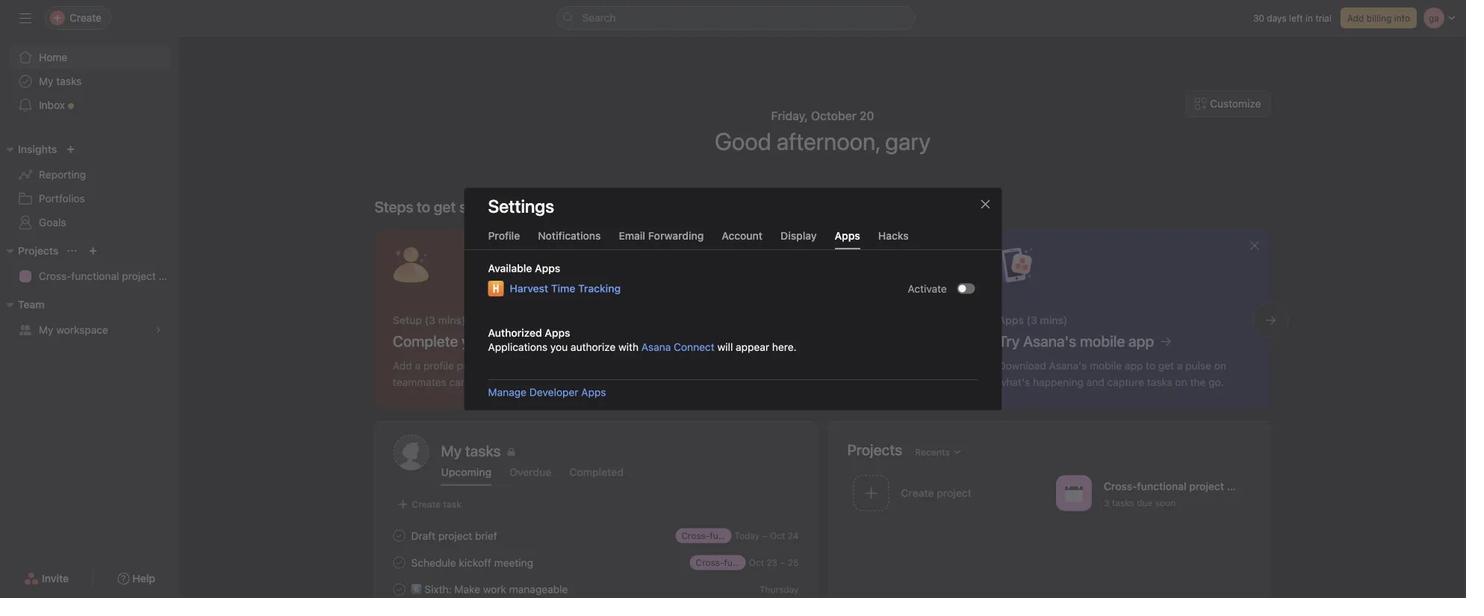 Task type: vqa. For each thing, say whether or not it's contained in the screenshot.
for to the middle
no



Task type: locate. For each thing, give the bounding box(es) containing it.
level
[[859, 189, 881, 201]]

functional inside 'projects' element
[[71, 270, 119, 282]]

0 vertical spatial functional
[[71, 270, 119, 282]]

overdue button
[[510, 466, 552, 486]]

overdue
[[510, 466, 552, 479]]

0 vertical spatial completed checkbox
[[390, 527, 408, 545]]

0 horizontal spatial oct
[[749, 558, 764, 568]]

3
[[1104, 498, 1110, 508]]

24
[[788, 531, 799, 541]]

apps
[[835, 230, 861, 242], [535, 262, 561, 275], [545, 327, 571, 339], [582, 386, 606, 399]]

1 vertical spatial tasks
[[1113, 498, 1135, 508]]

2 my from the top
[[39, 324, 53, 336]]

1 horizontal spatial plan
[[1228, 480, 1249, 493]]

to
[[846, 189, 856, 201], [417, 198, 430, 216]]

1 completed image from the top
[[390, 527, 408, 545]]

0 vertical spatial tasks
[[56, 75, 82, 87]]

oct left 24
[[770, 531, 786, 541]]

inbox
[[39, 99, 65, 111]]

applications
[[488, 341, 548, 353]]

to right steps
[[417, 198, 430, 216]]

cross-functional project plan link
[[9, 265, 179, 288]]

available
[[488, 262, 532, 275]]

0 horizontal spatial tasks
[[56, 75, 82, 87]]

plan inside 'projects' element
[[159, 270, 179, 282]]

oct left 23
[[749, 558, 764, 568]]

october
[[811, 109, 857, 123]]

customize
[[1211, 98, 1262, 110]]

create project
[[902, 487, 972, 500]]

0 vertical spatial completed image
[[390, 527, 408, 545]]

connect
[[674, 341, 715, 353]]

1 vertical spatial completed checkbox
[[390, 554, 408, 572]]

harvest time tracking
[[510, 282, 621, 295]]

functional up teams element at the left of the page
[[71, 270, 119, 282]]

create task
[[412, 500, 462, 510]]

friday, october 20 good afternoon, gary
[[715, 109, 931, 155]]

add profile photo image
[[393, 435, 429, 471]]

project
[[122, 270, 156, 282], [1190, 480, 1225, 493], [439, 530, 472, 542]]

– right today
[[763, 531, 768, 541]]

manageable
[[509, 583, 568, 596]]

projects button
[[0, 242, 59, 260]]

1 vertical spatial plan
[[1228, 480, 1249, 493]]

completed image left draft
[[390, 527, 408, 545]]

goals link
[[9, 211, 170, 235]]

in
[[1306, 13, 1314, 23]]

switch
[[958, 284, 976, 294]]

project inside cross-functional project plan 3 tasks due soon
[[1190, 480, 1225, 493]]

tasks inside 'link'
[[56, 75, 82, 87]]

1 horizontal spatial tasks
[[1113, 498, 1135, 508]]

project for cross-functional project plan 3 tasks due soon
[[1190, 480, 1225, 493]]

make
[[455, 583, 480, 596]]

apps up time
[[535, 262, 561, 275]]

time
[[551, 282, 576, 295]]

my inside 'link'
[[39, 75, 53, 87]]

available apps
[[488, 262, 561, 275]]

add billing info button
[[1341, 7, 1417, 28]]

1 completed checkbox from the top
[[390, 527, 408, 545]]

my
[[39, 75, 53, 87], [39, 324, 53, 336]]

reporting link
[[9, 163, 170, 187]]

0 horizontal spatial to
[[417, 198, 430, 216]]

1 vertical spatial project
[[1190, 480, 1225, 493]]

1 my from the top
[[39, 75, 53, 87]]

completed image
[[390, 527, 408, 545], [390, 581, 408, 599]]

gary
[[885, 127, 931, 155]]

1 vertical spatial cross-
[[1104, 480, 1138, 493]]

1 horizontal spatial functional
[[1138, 480, 1187, 493]]

tasks down home
[[56, 75, 82, 87]]

0 vertical spatial oct
[[770, 531, 786, 541]]

1 vertical spatial functional
[[1138, 480, 1187, 493]]

reporting
[[39, 169, 86, 181]]

search
[[582, 12, 616, 24]]

0 horizontal spatial plan
[[159, 270, 179, 282]]

work
[[483, 583, 507, 596]]

0 horizontal spatial functional
[[71, 270, 119, 282]]

apps up the you
[[545, 327, 571, 339]]

2 completed image from the top
[[390, 581, 408, 599]]

oct
[[770, 531, 786, 541], [749, 558, 764, 568]]

0 vertical spatial cross-
[[39, 270, 71, 282]]

friday,
[[771, 109, 808, 123]]

my inside teams element
[[39, 324, 53, 336]]

completed image left 6️⃣
[[390, 581, 408, 599]]

completed image
[[390, 554, 408, 572]]

calendar image
[[1066, 485, 1083, 503]]

my up inbox
[[39, 75, 53, 87]]

tasks right '3'
[[1113, 498, 1135, 508]]

– left 25
[[780, 558, 786, 568]]

completed checkbox left draft
[[390, 527, 408, 545]]

hide sidebar image
[[19, 12, 31, 24]]

cross- inside 'projects' element
[[39, 270, 71, 282]]

plan for cross-functional project plan
[[159, 270, 179, 282]]

apps inside authorized apps applications you authorize with asana connect will appear here.
[[545, 327, 571, 339]]

task
[[443, 500, 462, 510]]

1 vertical spatial projects
[[848, 441, 903, 459]]

1 horizontal spatial to
[[846, 189, 856, 201]]

portfolios link
[[9, 187, 170, 211]]

functional for cross-functional project plan 3 tasks due soon
[[1138, 480, 1187, 493]]

1 vertical spatial completed image
[[390, 581, 408, 599]]

6️⃣
[[411, 583, 422, 596]]

my down "team"
[[39, 324, 53, 336]]

0 horizontal spatial projects
[[18, 245, 59, 257]]

cross- inside cross-functional project plan 3 tasks due soon
[[1104, 480, 1138, 493]]

create project link
[[848, 471, 1051, 519]]

functional up soon at the bottom
[[1138, 480, 1187, 493]]

draft project brief
[[411, 530, 498, 542]]

kickoff
[[459, 557, 492, 569]]

teams element
[[0, 291, 179, 345]]

team button
[[0, 296, 45, 314]]

my workspace link
[[9, 318, 170, 342]]

here.
[[773, 341, 797, 353]]

cross-functional project plan 3 tasks due soon
[[1104, 480, 1249, 508]]

asana connect link
[[642, 341, 715, 353]]

0 vertical spatial my
[[39, 75, 53, 87]]

afternoon,
[[777, 127, 880, 155]]

0 horizontal spatial project
[[122, 270, 156, 282]]

my for my tasks
[[39, 75, 53, 87]]

account
[[722, 230, 763, 242]]

2 horizontal spatial project
[[1190, 480, 1225, 493]]

1 horizontal spatial cross-
[[1104, 480, 1138, 493]]

search button
[[557, 6, 916, 30]]

0 horizontal spatial –
[[763, 531, 768, 541]]

functional for cross-functional project plan
[[71, 270, 119, 282]]

display
[[781, 230, 817, 242]]

my tasks
[[39, 75, 82, 87]]

you
[[551, 341, 568, 353]]

authorized
[[488, 327, 542, 339]]

insights element
[[0, 136, 179, 238]]

cross- down projects dropdown button
[[39, 270, 71, 282]]

functional
[[71, 270, 119, 282], [1138, 480, 1187, 493]]

completed checkbox up completed checkbox on the left bottom of page
[[390, 554, 408, 572]]

functional inside cross-functional project plan 3 tasks due soon
[[1138, 480, 1187, 493]]

1 horizontal spatial –
[[780, 558, 786, 568]]

cross- up '3'
[[1104, 480, 1138, 493]]

my tasks
[[441, 442, 501, 460]]

oct 23 – 25
[[749, 558, 799, 568]]

Completed checkbox
[[390, 527, 408, 545], [390, 554, 408, 572]]

to left level
[[846, 189, 856, 201]]

completed button
[[570, 466, 624, 486]]

1 vertical spatial –
[[780, 558, 786, 568]]

0 horizontal spatial cross-
[[39, 270, 71, 282]]

plan
[[159, 270, 179, 282], [1228, 480, 1249, 493]]

manage developer apps link
[[488, 386, 606, 399]]

1 horizontal spatial project
[[439, 530, 472, 542]]

good
[[715, 127, 772, 155]]

0 vertical spatial projects
[[18, 245, 59, 257]]

0 vertical spatial project
[[122, 270, 156, 282]]

0 vertical spatial plan
[[159, 270, 179, 282]]

email
[[619, 230, 646, 242]]

workspace
[[56, 324, 108, 336]]

30
[[1254, 13, 1265, 23]]

manage developer apps
[[488, 386, 606, 399]]

scroll card carousel right image
[[1265, 315, 1277, 327]]

1 vertical spatial my
[[39, 324, 53, 336]]

plan inside cross-functional project plan 3 tasks due soon
[[1228, 480, 1249, 493]]

2 completed checkbox from the top
[[390, 554, 408, 572]]



Task type: describe. For each thing, give the bounding box(es) containing it.
cross- for cross-functional project plan
[[39, 270, 71, 282]]

thursday button
[[760, 585, 799, 595]]

soon
[[1156, 498, 1176, 508]]

thursday
[[760, 585, 799, 595]]

schedule
[[411, 557, 456, 569]]

tasks inside cross-functional project plan 3 tasks due soon
[[1113, 498, 1135, 508]]

developer
[[530, 386, 579, 399]]

email forwarding
[[619, 230, 704, 242]]

sixth:
[[425, 583, 452, 596]]

Completed checkbox
[[390, 581, 408, 599]]

left
[[1290, 13, 1304, 23]]

schedule kickoff meeting
[[411, 557, 534, 569]]

account button
[[722, 230, 763, 250]]

steps
[[375, 198, 413, 216]]

trial
[[1316, 13, 1332, 23]]

1 horizontal spatial projects
[[848, 441, 903, 459]]

notifications
[[538, 230, 601, 242]]

inbox link
[[9, 93, 170, 117]]

manage
[[488, 386, 527, 399]]

customize button
[[1186, 90, 1271, 117]]

completed checkbox for draft
[[390, 527, 408, 545]]

2 vertical spatial project
[[439, 530, 472, 542]]

days
[[1268, 13, 1287, 23]]

harvest time tracking link
[[510, 281, 621, 297]]

projects element
[[0, 238, 179, 291]]

1 vertical spatial oct
[[749, 558, 764, 568]]

brief
[[475, 530, 498, 542]]

project for cross-functional project plan
[[122, 270, 156, 282]]

hacks button
[[879, 230, 909, 250]]

invite button
[[14, 566, 79, 593]]

apps down more
[[835, 230, 861, 242]]

cross- for cross-functional project plan 3 tasks due soon
[[1104, 480, 1138, 493]]

projects inside dropdown button
[[18, 245, 59, 257]]

to inside beginner 4 more to level up
[[846, 189, 856, 201]]

my tasks link
[[9, 69, 170, 93]]

my for my workspace
[[39, 324, 53, 336]]

apps right the developer at the left bottom of page
[[582, 386, 606, 399]]

0 vertical spatial –
[[763, 531, 768, 541]]

1 horizontal spatial oct
[[770, 531, 786, 541]]

beginner 4 more to level up
[[753, 188, 896, 202]]

search list box
[[557, 6, 916, 30]]

completed
[[570, 466, 624, 479]]

tracking
[[578, 282, 621, 295]]

steps to get started
[[375, 198, 508, 216]]

portfolios
[[39, 192, 85, 205]]

due
[[1137, 498, 1153, 508]]

activate
[[908, 283, 947, 295]]

forwarding
[[648, 230, 704, 242]]

6️⃣ sixth: make work manageable
[[411, 583, 568, 596]]

cross-functional project plan
[[39, 270, 179, 282]]

my workspace
[[39, 324, 108, 336]]

apps button
[[835, 230, 861, 250]]

global element
[[0, 37, 179, 126]]

23
[[767, 558, 778, 568]]

profile button
[[488, 230, 520, 250]]

4
[[809, 189, 816, 201]]

my tasks link
[[441, 441, 798, 462]]

authorize
[[571, 341, 616, 353]]

billing
[[1367, 13, 1392, 23]]

with
[[619, 341, 639, 353]]

close image
[[980, 198, 992, 210]]

appear
[[736, 341, 770, 353]]

add
[[1348, 13, 1365, 23]]

email forwarding button
[[619, 230, 704, 250]]

today
[[735, 531, 760, 541]]

create task button
[[393, 494, 466, 515]]

completed image for 6️⃣
[[390, 581, 408, 599]]

today – oct 24
[[735, 531, 799, 541]]

profile
[[488, 230, 520, 242]]

display button
[[781, 230, 817, 250]]

goals
[[39, 216, 66, 229]]

completed image for draft
[[390, 527, 408, 545]]

insights
[[18, 143, 57, 155]]

notifications button
[[538, 230, 601, 250]]

completed checkbox for schedule
[[390, 554, 408, 572]]

more
[[819, 189, 843, 201]]

plan for cross-functional project plan 3 tasks due soon
[[1228, 480, 1249, 493]]

add billing info
[[1348, 13, 1411, 23]]

create
[[412, 500, 441, 510]]

up
[[883, 189, 896, 201]]

asana
[[642, 341, 671, 353]]

draft
[[411, 530, 436, 542]]

home link
[[9, 46, 170, 69]]

20
[[860, 109, 875, 123]]

30 days left in trial
[[1254, 13, 1332, 23]]

settings
[[488, 195, 555, 216]]

will
[[718, 341, 733, 353]]

upcoming button
[[441, 466, 492, 486]]

home
[[39, 51, 67, 64]]

hacks
[[879, 230, 909, 242]]

harvest
[[510, 282, 549, 295]]



